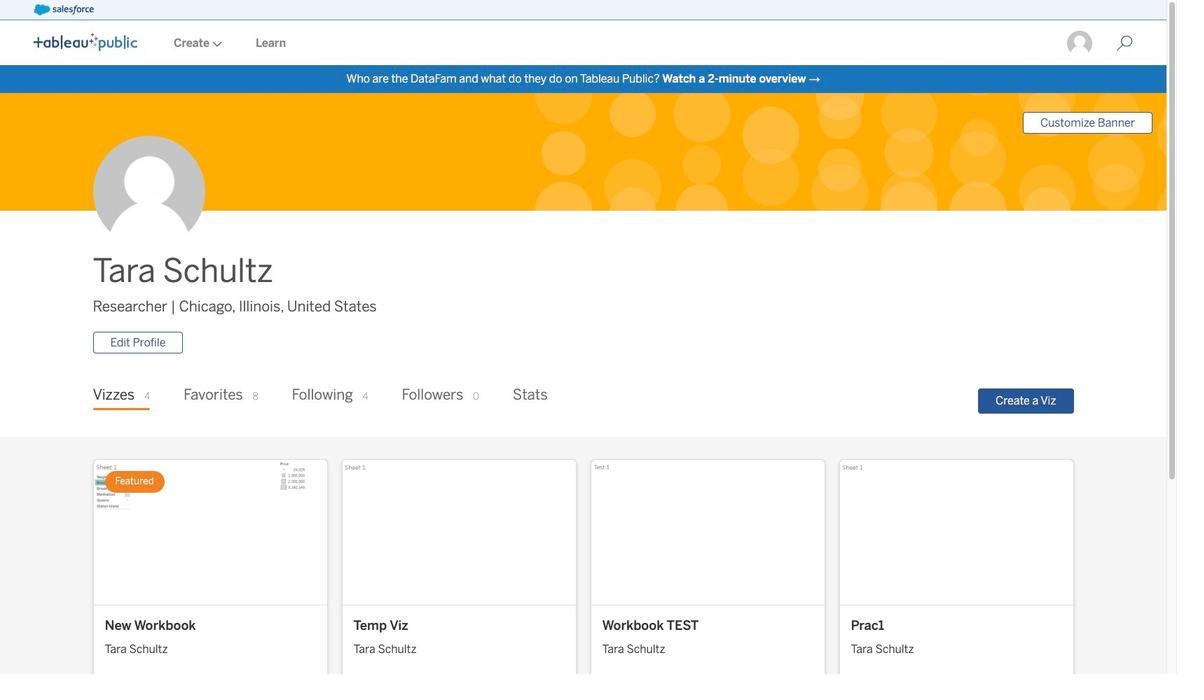 Task type: describe. For each thing, give the bounding box(es) containing it.
salesforce logo image
[[34, 4, 94, 15]]

1 workbook thumbnail image from the left
[[94, 460, 327, 605]]

3 workbook thumbnail image from the left
[[591, 460, 824, 605]]

tara.schultz image
[[1066, 29, 1094, 57]]

avatar image
[[93, 136, 205, 248]]

2 workbook thumbnail image from the left
[[342, 460, 576, 605]]

create image
[[209, 41, 222, 47]]



Task type: vqa. For each thing, say whether or not it's contained in the screenshot.
second workbook thumbnail
yes



Task type: locate. For each thing, give the bounding box(es) containing it.
4 workbook thumbnail image from the left
[[840, 460, 1073, 605]]

logo image
[[34, 33, 137, 51]]

featured element
[[105, 472, 164, 493]]

go to search image
[[1099, 35, 1150, 52]]

workbook thumbnail image
[[94, 460, 327, 605], [342, 460, 576, 605], [591, 460, 824, 605], [840, 460, 1073, 605]]



